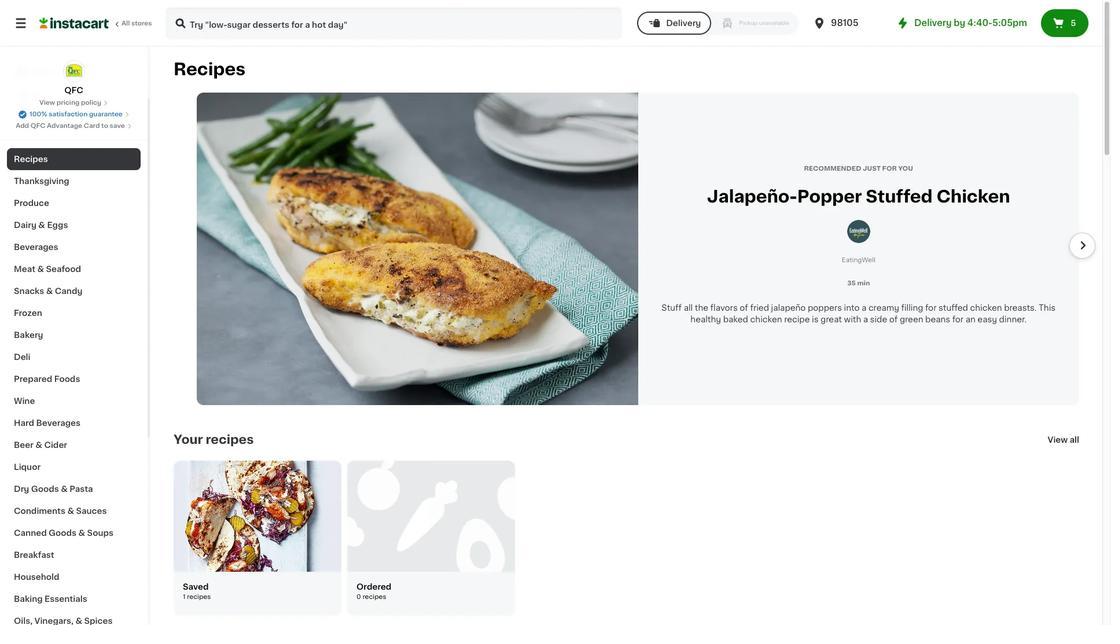 Task type: vqa. For each thing, say whether or not it's contained in the screenshot.
Beauty 'Button'
no



Task type: describe. For each thing, give the bounding box(es) containing it.
household
[[14, 573, 59, 581]]

creamy
[[869, 304, 900, 312]]

5 button
[[1041, 9, 1089, 37]]

& for snacks
[[46, 287, 53, 295]]

just
[[863, 165, 881, 172]]

beverages link
[[7, 236, 141, 258]]

baking essentials
[[14, 595, 87, 603]]

eggs
[[47, 221, 68, 229]]

is
[[812, 316, 819, 324]]

filling
[[902, 304, 924, 312]]

hard beverages
[[14, 419, 81, 427]]

saved button
[[1050, 14, 1090, 28]]

side
[[870, 316, 888, 324]]

0 horizontal spatial recipes
[[14, 155, 48, 163]]

eatingwell image
[[847, 220, 871, 243]]

guarantee
[[89, 111, 123, 118]]

& left pasta
[[61, 485, 68, 493]]

recipes for ordered
[[363, 594, 387, 600]]

0 horizontal spatial qfc
[[31, 123, 45, 129]]

pricing
[[57, 100, 80, 106]]

delivery by 4:40-5:05pm link
[[896, 16, 1028, 30]]

all stores
[[122, 20, 152, 27]]

0 vertical spatial of
[[740, 304, 748, 312]]

into
[[844, 304, 860, 312]]

meat
[[14, 265, 35, 273]]

canned goods & soups link
[[7, 522, 141, 544]]

delivery for delivery by 4:40-5:05pm
[[915, 19, 952, 27]]

beer & cider
[[14, 441, 67, 449]]

recipe
[[785, 316, 810, 324]]

qfc link
[[63, 60, 85, 96]]

dairy & eggs
[[14, 221, 68, 229]]

service type group
[[638, 12, 799, 35]]

5
[[1071, 19, 1076, 27]]

1 horizontal spatial of
[[890, 316, 898, 324]]

for
[[883, 165, 897, 172]]

canned goods & soups
[[14, 529, 113, 537]]

baking
[[14, 595, 43, 603]]

saved 1 recipes
[[183, 583, 211, 600]]

soups
[[87, 529, 113, 537]]

essentials
[[45, 595, 87, 603]]

liquor
[[14, 463, 41, 471]]

healthy
[[691, 316, 721, 324]]

fried
[[751, 304, 769, 312]]

condiments
[[14, 507, 65, 515]]

shop
[[32, 68, 54, 76]]

view all
[[1048, 436, 1080, 444]]

recommended
[[804, 165, 862, 172]]

liquor link
[[7, 456, 141, 478]]

goods for dry
[[31, 485, 59, 493]]

1
[[183, 594, 186, 600]]

great
[[821, 316, 842, 324]]

stuff
[[662, 304, 682, 312]]

add qfc advantage card to save link
[[16, 122, 132, 131]]

all stores link
[[39, 7, 153, 39]]

4:40-
[[968, 19, 993, 27]]

snacks & candy
[[14, 287, 82, 295]]

chicken
[[937, 188, 1011, 205]]

lists link
[[7, 107, 141, 130]]

view pricing policy link
[[39, 98, 108, 108]]

buy it again link
[[7, 83, 141, 107]]

prepared foods
[[14, 375, 80, 383]]

policy
[[81, 100, 101, 106]]

beer
[[14, 441, 34, 449]]

baked
[[723, 316, 749, 324]]

deli link
[[7, 346, 141, 368]]

& for beer
[[36, 441, 42, 449]]

saved for saved
[[1064, 16, 1090, 24]]

98105
[[831, 19, 859, 27]]

100% satisfaction guarantee button
[[18, 108, 130, 119]]

frozen
[[14, 309, 42, 317]]

lists
[[32, 114, 52, 122]]

1 vertical spatial beverages
[[36, 419, 81, 427]]

thanksgiving link
[[7, 170, 141, 192]]

pasta
[[70, 485, 93, 493]]

98105 button
[[813, 7, 882, 39]]

recipes for saved
[[187, 594, 211, 600]]

100%
[[30, 111, 47, 118]]

wine link
[[7, 390, 141, 412]]

breasts.
[[1004, 304, 1037, 312]]

sauces
[[76, 507, 107, 515]]

instacart logo image
[[39, 16, 109, 30]]

an
[[966, 316, 976, 324]]

this
[[1039, 304, 1056, 312]]

qfc logo image
[[63, 60, 85, 82]]

all
[[122, 20, 130, 27]]

it
[[51, 91, 57, 99]]

condiments & sauces
[[14, 507, 107, 515]]

add qfc advantage card to save
[[16, 123, 125, 129]]

jalapeño-
[[707, 188, 798, 205]]

view for view pricing policy
[[39, 100, 55, 106]]

satisfaction
[[49, 111, 88, 118]]



Task type: locate. For each thing, give the bounding box(es) containing it.
advantage
[[47, 123, 82, 129]]

1 horizontal spatial recipes
[[174, 61, 246, 78]]

popper
[[798, 188, 862, 205]]

ordered
[[357, 583, 392, 591]]

delivery inside delivery button
[[666, 19, 701, 27]]

1 vertical spatial view
[[1048, 436, 1068, 444]]

ordered 0 recipes
[[357, 583, 392, 600]]

0 horizontal spatial delivery
[[666, 19, 701, 27]]

dry goods & pasta
[[14, 485, 93, 493]]

1 vertical spatial saved
[[183, 583, 209, 591]]

recipes inside saved 1 recipes
[[187, 594, 211, 600]]

beverages down 'dairy & eggs'
[[14, 243, 58, 251]]

delivery by 4:40-5:05pm
[[915, 19, 1028, 27]]

breakfast
[[14, 551, 54, 559]]

1 horizontal spatial saved
[[1064, 16, 1090, 24]]

with
[[844, 316, 862, 324]]

again
[[58, 91, 81, 99]]

eatingwell
[[842, 257, 876, 264]]

of up baked
[[740, 304, 748, 312]]

1 vertical spatial qfc
[[31, 123, 45, 129]]

0 horizontal spatial chicken
[[751, 316, 782, 324]]

dinner.
[[1000, 316, 1027, 324]]

1 vertical spatial goods
[[49, 529, 76, 537]]

5:05pm
[[993, 19, 1028, 27]]

foods
[[54, 375, 80, 383]]

all for stuff
[[684, 304, 693, 312]]

hard beverages link
[[7, 412, 141, 434]]

recipes inside 'ordered 0 recipes'
[[363, 594, 387, 600]]

1 vertical spatial for
[[953, 316, 964, 324]]

view all link
[[1048, 434, 1080, 446]]

saved inside saved 1 recipes
[[183, 583, 209, 591]]

1 vertical spatial chicken
[[751, 316, 782, 324]]

goods for canned
[[49, 529, 76, 537]]

1 vertical spatial all
[[1070, 436, 1080, 444]]

chicken
[[971, 304, 1002, 312], [751, 316, 782, 324]]

delivery button
[[638, 12, 712, 35]]

dry
[[14, 485, 29, 493]]

delivery inside delivery by 4:40-5:05pm link
[[915, 19, 952, 27]]

a
[[862, 304, 867, 312], [864, 316, 868, 324]]

& left sauces
[[67, 507, 74, 515]]

& left soups
[[78, 529, 85, 537]]

1 vertical spatial recipes
[[14, 155, 48, 163]]

produce link
[[7, 192, 141, 214]]

0 horizontal spatial view
[[39, 100, 55, 106]]

for
[[926, 304, 937, 312], [953, 316, 964, 324]]

item carousel region
[[174, 93, 1096, 405]]

your recipes
[[174, 434, 254, 446]]

&
[[38, 221, 45, 229], [37, 265, 44, 273], [46, 287, 53, 295], [36, 441, 42, 449], [61, 485, 68, 493], [67, 507, 74, 515], [78, 529, 85, 537]]

chicken up easy
[[971, 304, 1002, 312]]

min
[[858, 280, 870, 287]]

recipes right 1
[[187, 594, 211, 600]]

recipes link
[[7, 148, 141, 170]]

1 horizontal spatial chicken
[[971, 304, 1002, 312]]

for up beans
[[926, 304, 937, 312]]

1 horizontal spatial qfc
[[64, 86, 83, 94]]

a left side
[[864, 316, 868, 324]]

bakery link
[[7, 324, 141, 346]]

0 vertical spatial view
[[39, 100, 55, 106]]

view for view all
[[1048, 436, 1068, 444]]

dry goods & pasta link
[[7, 478, 141, 500]]

thanksgiving
[[14, 177, 69, 185]]

0 horizontal spatial for
[[926, 304, 937, 312]]

qfc up the view pricing policy link
[[64, 86, 83, 94]]

& right beer on the bottom
[[36, 441, 42, 449]]

buy
[[32, 91, 49, 99]]

prepared foods link
[[7, 368, 141, 390]]

0 horizontal spatial of
[[740, 304, 748, 312]]

1 vertical spatial of
[[890, 316, 898, 324]]

35
[[848, 280, 856, 287]]

seafood
[[46, 265, 81, 273]]

beer & cider link
[[7, 434, 141, 456]]

the
[[695, 304, 709, 312]]

0 vertical spatial beverages
[[14, 243, 58, 251]]

0 vertical spatial recipes
[[174, 61, 246, 78]]

qfc down the lists
[[31, 123, 45, 129]]

1 horizontal spatial view
[[1048, 436, 1068, 444]]

meat & seafood
[[14, 265, 81, 273]]

0 vertical spatial for
[[926, 304, 937, 312]]

goods inside dry goods & pasta link
[[31, 485, 59, 493]]

baking essentials link
[[7, 588, 141, 610]]

breakfast link
[[7, 544, 141, 566]]

1 horizontal spatial for
[[953, 316, 964, 324]]

frozen link
[[7, 302, 141, 324]]

all inside stuff all the flavors of fried jalapeño poppers into a creamy filling for stuffed chicken breasts. this healthy baked chicken recipe is great with a side of green beans for an easy dinner.
[[684, 304, 693, 312]]

& left eggs
[[38, 221, 45, 229]]

recommended just for you
[[804, 165, 914, 172]]

recipes
[[174, 61, 246, 78], [14, 155, 48, 163]]

beans
[[926, 316, 951, 324]]

meat & seafood link
[[7, 258, 141, 280]]

0 vertical spatial a
[[862, 304, 867, 312]]

beverages up cider at left bottom
[[36, 419, 81, 427]]

for down stuffed
[[953, 316, 964, 324]]

green
[[900, 316, 924, 324]]

& right meat
[[37, 265, 44, 273]]

stuffed
[[939, 304, 968, 312]]

0 vertical spatial all
[[684, 304, 693, 312]]

0 vertical spatial qfc
[[64, 86, 83, 94]]

poppers
[[808, 304, 842, 312]]

to
[[101, 123, 108, 129]]

of
[[740, 304, 748, 312], [890, 316, 898, 324]]

chicken down fried
[[751, 316, 782, 324]]

snacks
[[14, 287, 44, 295]]

& left candy
[[46, 287, 53, 295]]

1 horizontal spatial delivery
[[915, 19, 952, 27]]

0 vertical spatial goods
[[31, 485, 59, 493]]

delivery for delivery
[[666, 19, 701, 27]]

household link
[[7, 566, 141, 588]]

prepared
[[14, 375, 52, 383]]

saved inside button
[[1064, 16, 1090, 24]]

None search field
[[166, 7, 622, 39]]

your
[[174, 434, 203, 446]]

bakery
[[14, 331, 43, 339]]

goods down condiments & sauces
[[49, 529, 76, 537]]

recipes right "your"
[[206, 434, 254, 446]]

produce
[[14, 199, 49, 207]]

& for condiments
[[67, 507, 74, 515]]

saved for saved 1 recipes
[[183, 583, 209, 591]]

& for meat
[[37, 265, 44, 273]]

100% satisfaction guarantee
[[30, 111, 123, 118]]

35 min
[[848, 280, 870, 287]]

view pricing policy
[[39, 100, 101, 106]]

0 horizontal spatial saved
[[183, 583, 209, 591]]

goods up condiments
[[31, 485, 59, 493]]

0 horizontal spatial all
[[684, 304, 693, 312]]

card
[[84, 123, 100, 129]]

dairy & eggs link
[[7, 214, 141, 236]]

all for view
[[1070, 436, 1080, 444]]

0 vertical spatial saved
[[1064, 16, 1090, 24]]

you
[[899, 165, 914, 172]]

0 vertical spatial chicken
[[971, 304, 1002, 312]]

canned
[[14, 529, 47, 537]]

& for dairy
[[38, 221, 45, 229]]

recipes down ordered
[[363, 594, 387, 600]]

stores
[[131, 20, 152, 27]]

cider
[[44, 441, 67, 449]]

buy it again
[[32, 91, 81, 99]]

goods inside canned goods & soups link
[[49, 529, 76, 537]]

easy
[[978, 316, 998, 324]]

delivery
[[915, 19, 952, 27], [666, 19, 701, 27]]

1 vertical spatial a
[[864, 316, 868, 324]]

jalapeño-popper stuffed chicken
[[707, 188, 1011, 205]]

save
[[110, 123, 125, 129]]

a right into
[[862, 304, 867, 312]]

Search field
[[167, 8, 621, 38]]

1 horizontal spatial all
[[1070, 436, 1080, 444]]

of right side
[[890, 316, 898, 324]]

shop link
[[7, 60, 141, 83]]

wine
[[14, 397, 35, 405]]

by
[[954, 19, 966, 27]]

flavors
[[711, 304, 738, 312]]

add
[[16, 123, 29, 129]]

hot chicken tacos with white sauce slaw image
[[174, 461, 342, 572]]



